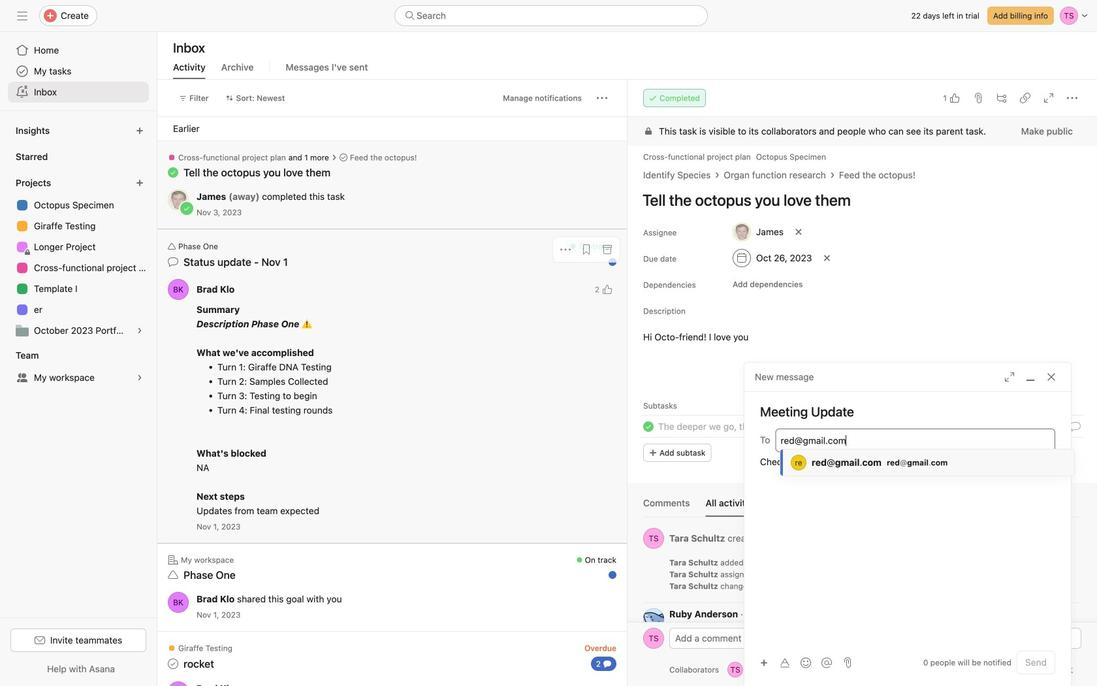 Task type: locate. For each thing, give the bounding box(es) containing it.
main content
[[628, 117, 1098, 684]]

0 horizontal spatial add or remove collaborators image
[[765, 662, 780, 678]]

sort: newest image
[[226, 94, 234, 102]]

Add subject text field
[[745, 402, 1072, 421]]

dialog
[[745, 363, 1072, 686]]

1 vertical spatial delete story image
[[1073, 570, 1081, 578]]

insert an object image
[[761, 659, 768, 667]]

new project or portfolio image
[[136, 179, 144, 187]]

3 delete story image from the top
[[1073, 581, 1081, 589]]

more actions image
[[597, 93, 608, 103]]

tell the octopus you love them dialog
[[628, 80, 1098, 686]]

new insights image
[[136, 127, 144, 135]]

toolbar
[[755, 653, 839, 672]]

attachments: add a file to this task, tell the octopus you love them image
[[974, 93, 984, 103]]

global element
[[0, 32, 157, 110]]

list box
[[395, 5, 708, 26]]

0 vertical spatial delete story image
[[1073, 558, 1081, 566]]

add or remove collaborators image
[[765, 662, 780, 678], [788, 666, 796, 674]]

delete story image
[[1073, 558, 1081, 566], [1073, 570, 1081, 578], [1073, 581, 1081, 589]]

0 comments. click to go to subtask details and comments image
[[1071, 421, 1081, 432]]

open user profile image
[[644, 608, 664, 629], [644, 628, 664, 649]]

show options image
[[1069, 610, 1077, 617]]

open user profile image
[[168, 279, 189, 300], [644, 528, 664, 549], [168, 592, 189, 613]]

⚠️ image
[[302, 319, 312, 329]]

2 vertical spatial delete story image
[[1073, 581, 1081, 589]]

list item
[[628, 415, 1098, 438]]

Type the name of a team, a project, or people text field
[[781, 433, 1049, 448]]

add or remove collaborators image
[[728, 662, 744, 678]]

tab list
[[644, 496, 1082, 517]]

copy task link image
[[1021, 93, 1031, 103]]

status update icon image
[[168, 257, 178, 267]]



Task type: describe. For each thing, give the bounding box(es) containing it.
at mention image
[[822, 658, 832, 668]]

full screen image
[[1044, 93, 1055, 103]]

projects element
[[0, 171, 157, 344]]

1 open user profile image from the top
[[644, 608, 664, 629]]

add to bookmarks image
[[581, 244, 592, 255]]

leftcount image
[[604, 660, 612, 668]]

tab list inside tell the octopus you love them dialog
[[644, 496, 1082, 517]]

1 like. click to like this task image
[[950, 93, 960, 103]]

close image
[[1047, 372, 1057, 382]]

clear due date image
[[824, 254, 831, 262]]

1 vertical spatial open user profile image
[[644, 528, 664, 549]]

teams element
[[0, 344, 157, 391]]

see details, october 2023 portfolio image
[[136, 327, 144, 335]]

archive notification image
[[602, 244, 613, 255]]

Task Name text field
[[659, 419, 833, 434]]

minimize image
[[1026, 372, 1036, 382]]

see details, my workspace image
[[136, 374, 144, 382]]

2 likes. click to like this task image
[[602, 284, 613, 295]]

completed image
[[641, 419, 657, 434]]

formatting image
[[780, 658, 791, 668]]

1 horizontal spatial add or remove collaborators image
[[788, 666, 796, 674]]

more actions for this task image
[[1068, 93, 1078, 103]]

2 vertical spatial open user profile image
[[168, 592, 189, 613]]

Completed checkbox
[[641, 419, 657, 434]]

add subtask image
[[997, 93, 1007, 103]]

0 vertical spatial open user profile image
[[168, 279, 189, 300]]

2 delete story image from the top
[[1073, 570, 1081, 578]]

1 delete story image from the top
[[1073, 558, 1081, 566]]

hide sidebar image
[[17, 10, 27, 21]]

emoji image
[[801, 658, 811, 668]]

Task Name text field
[[634, 185, 1082, 215]]

remove assignee image
[[795, 228, 803, 236]]

expand popout to full screen image
[[1005, 372, 1015, 382]]

2 open user profile image from the top
[[644, 628, 664, 649]]



Task type: vqa. For each thing, say whether or not it's contained in the screenshot.
the topmost "to"
no



